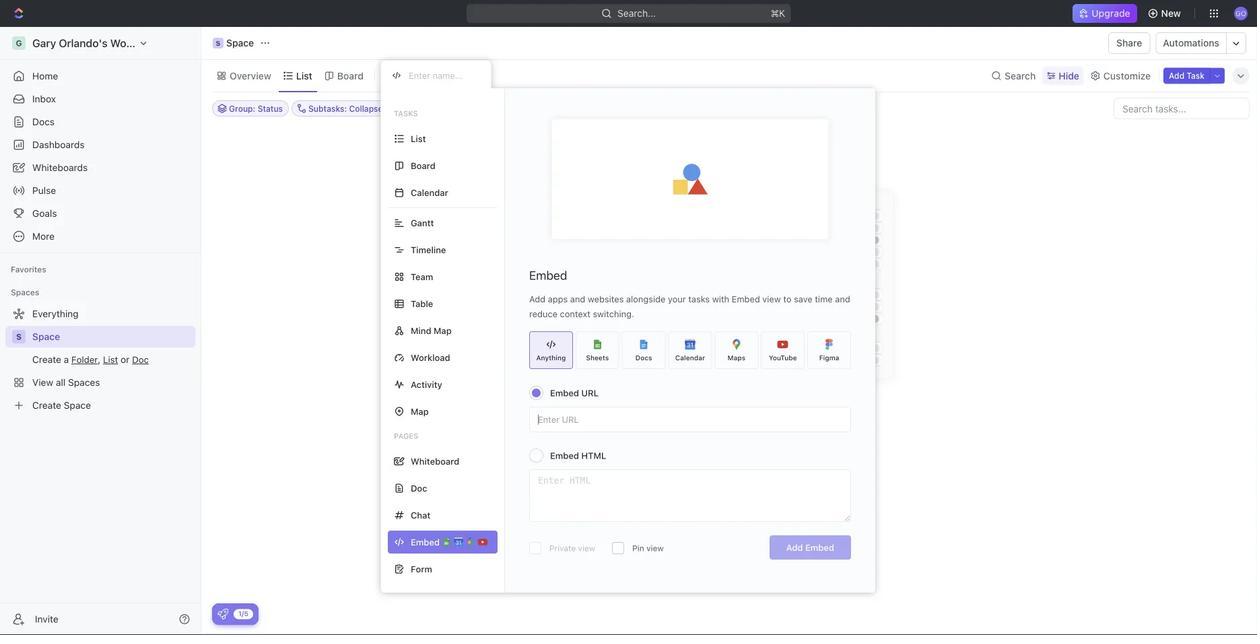 Task type: describe. For each thing, give the bounding box(es) containing it.
empty.
[[679, 398, 712, 411]]

Enter URL text field
[[530, 408, 851, 432]]

inbox
[[32, 93, 56, 104]]

reduce
[[530, 309, 558, 319]]

⌘k
[[771, 8, 786, 19]]

form
[[411, 564, 433, 574]]

share
[[1117, 37, 1143, 49]]

upgrade link
[[1074, 4, 1138, 23]]

space tree
[[5, 303, 195, 416]]

tasks
[[689, 294, 710, 304]]

+
[[703, 432, 709, 442]]

figma
[[820, 354, 840, 362]]

space link
[[32, 326, 193, 348]]

0 horizontal spatial calendar
[[411, 188, 449, 198]]

mind map
[[411, 326, 452, 336]]

board inside board link
[[337, 70, 364, 81]]

a
[[750, 398, 756, 411]]

pulse link
[[5, 180, 195, 201]]

customize button
[[1087, 66, 1156, 85]]

search
[[1005, 70, 1036, 81]]

list left board link
[[296, 70, 313, 81]]

home
[[32, 70, 58, 82]]

save
[[794, 294, 813, 304]]

favorites
[[11, 265, 46, 274]]

add for add embed
[[787, 543, 804, 553]]

this space is empty. create a list to get started.
[[611, 398, 848, 411]]

+ create list
[[703, 432, 756, 442]]

0 horizontal spatial map
[[411, 407, 429, 417]]

space for this space is empty. create a list to get started.
[[635, 398, 665, 411]]

maps
[[728, 354, 746, 362]]

private view
[[550, 544, 596, 553]]

view for private view
[[578, 544, 596, 553]]

space for s space
[[226, 37, 254, 49]]

websites
[[588, 294, 624, 304]]

add embed button
[[770, 536, 852, 560]]

inbox link
[[5, 88, 195, 110]]

youtube
[[769, 354, 798, 362]]

1 vertical spatial calendar
[[676, 354, 706, 362]]

dashboards link
[[5, 134, 195, 156]]

1/5
[[239, 610, 249, 618]]

activity
[[411, 380, 443, 390]]

timeline
[[411, 245, 446, 255]]

1 horizontal spatial docs
[[636, 354, 653, 362]]

anything
[[537, 354, 566, 362]]

started.
[[810, 398, 848, 411]]

view button
[[381, 60, 425, 92]]

gantt
[[411, 218, 434, 228]]

get
[[791, 398, 807, 411]]

Enter HTML text field
[[530, 470, 851, 522]]

chat
[[411, 510, 431, 520]]

dashboards
[[32, 139, 85, 150]]

embed html
[[550, 451, 607, 461]]

list down tasks
[[411, 134, 426, 144]]

s space
[[216, 37, 254, 49]]

pin view
[[633, 544, 664, 553]]

home link
[[5, 65, 195, 87]]

overview link
[[227, 66, 271, 85]]

hide button
[[1043, 66, 1084, 85]]

new
[[1162, 8, 1182, 19]]

html
[[582, 451, 607, 461]]

Search tasks... text field
[[1115, 98, 1250, 119]]

add for add apps and websites alongside your tasks with embed view to save time and reduce context switching.
[[530, 294, 546, 304]]

assignees
[[540, 104, 580, 113]]

context
[[560, 309, 591, 319]]

s for s
[[16, 332, 22, 342]]

0 vertical spatial create
[[715, 398, 747, 411]]

your
[[668, 294, 686, 304]]

list link
[[294, 66, 313, 85]]

apps
[[548, 294, 568, 304]]

search...
[[618, 8, 656, 19]]

view inside add apps and websites alongside your tasks with embed view to save time and reduce context switching.
[[763, 294, 781, 304]]

sheets
[[586, 354, 609, 362]]

pulse
[[32, 185, 56, 196]]



Task type: vqa. For each thing, say whether or not it's contained in the screenshot.
Create Space
no



Task type: locate. For each thing, give the bounding box(es) containing it.
embed for embed html
[[550, 451, 579, 461]]

0 vertical spatial map
[[434, 326, 452, 336]]

pages
[[394, 432, 419, 441]]

0 vertical spatial docs
[[32, 116, 55, 127]]

switching.
[[593, 309, 635, 319]]

docs right sheets at bottom
[[636, 354, 653, 362]]

automations button
[[1157, 33, 1227, 53]]

0 horizontal spatial board
[[337, 70, 364, 81]]

2 horizontal spatial space
[[635, 398, 665, 411]]

1 horizontal spatial space, , element
[[213, 38, 224, 49]]

embed for embed
[[530, 268, 568, 283]]

0 horizontal spatial add
[[530, 294, 546, 304]]

doc
[[411, 483, 428, 494]]

whiteboard
[[411, 456, 460, 467]]

1 vertical spatial s
[[16, 332, 22, 342]]

pin
[[633, 544, 645, 553]]

docs link
[[5, 111, 195, 133]]

space down spaces
[[32, 331, 60, 342]]

embed
[[530, 268, 568, 283], [732, 294, 761, 304], [550, 388, 579, 398], [550, 451, 579, 461], [806, 543, 835, 553]]

automations
[[1164, 37, 1220, 49]]

0 vertical spatial space, , element
[[213, 38, 224, 49]]

s inside space, , element
[[16, 332, 22, 342]]

to
[[784, 294, 792, 304], [779, 398, 789, 411]]

whiteboards link
[[5, 157, 195, 179]]

favorites button
[[5, 261, 52, 278]]

add embed
[[787, 543, 835, 553]]

0 vertical spatial to
[[784, 294, 792, 304]]

space inside space link
[[32, 331, 60, 342]]

add for add task
[[1170, 71, 1185, 81]]

2 and from the left
[[836, 294, 851, 304]]

1 vertical spatial space
[[32, 331, 60, 342]]

board
[[337, 70, 364, 81], [411, 161, 436, 171]]

0 horizontal spatial and
[[571, 294, 586, 304]]

1 vertical spatial to
[[779, 398, 789, 411]]

1 vertical spatial map
[[411, 407, 429, 417]]

view left the save
[[763, 294, 781, 304]]

add task
[[1170, 71, 1205, 81]]

view right pin
[[647, 544, 664, 553]]

0 vertical spatial add
[[1170, 71, 1185, 81]]

0 horizontal spatial view
[[578, 544, 596, 553]]

1 horizontal spatial calendar
[[676, 354, 706, 362]]

calendar left maps
[[676, 354, 706, 362]]

space
[[226, 37, 254, 49], [32, 331, 60, 342], [635, 398, 665, 411]]

this
[[611, 398, 632, 411]]

space left the is
[[635, 398, 665, 411]]

map right mind
[[434, 326, 452, 336]]

1 horizontal spatial hide
[[1059, 70, 1080, 81]]

upgrade
[[1092, 8, 1131, 19]]

mind
[[411, 326, 432, 336]]

goals
[[32, 208, 57, 219]]

0 horizontal spatial s
[[16, 332, 22, 342]]

1 vertical spatial create
[[711, 432, 739, 442]]

space, , element inside space tree
[[12, 330, 26, 344]]

time
[[815, 294, 833, 304]]

board link
[[335, 66, 364, 85]]

create right +
[[711, 432, 739, 442]]

calendar
[[411, 188, 449, 198], [676, 354, 706, 362]]

spaces
[[11, 288, 39, 297]]

board right list link
[[337, 70, 364, 81]]

task
[[1187, 71, 1205, 81]]

list down a at the right of the page
[[741, 432, 756, 442]]

to inside add apps and websites alongside your tasks with embed view to save time and reduce context switching.
[[784, 294, 792, 304]]

customize
[[1104, 70, 1152, 81]]

board down tasks
[[411, 161, 436, 171]]

1 and from the left
[[571, 294, 586, 304]]

0 vertical spatial hide
[[1059, 70, 1080, 81]]

map
[[434, 326, 452, 336], [411, 407, 429, 417]]

calendar up gantt at left top
[[411, 188, 449, 198]]

embed url
[[550, 388, 599, 398]]

onboarding checklist button element
[[218, 609, 228, 620]]

embed for embed url
[[550, 388, 579, 398]]

with
[[713, 294, 730, 304]]

view for pin view
[[647, 544, 664, 553]]

1 horizontal spatial board
[[411, 161, 436, 171]]

0 horizontal spatial hide
[[678, 104, 696, 113]]

1 vertical spatial add
[[530, 294, 546, 304]]

2 vertical spatial space
[[635, 398, 665, 411]]

0 vertical spatial board
[[337, 70, 364, 81]]

1 vertical spatial board
[[411, 161, 436, 171]]

view right private
[[578, 544, 596, 553]]

1 horizontal spatial add
[[787, 543, 804, 553]]

0 vertical spatial calendar
[[411, 188, 449, 198]]

is
[[668, 398, 676, 411]]

embed inside button
[[806, 543, 835, 553]]

1 horizontal spatial view
[[647, 544, 664, 553]]

0 horizontal spatial space, , element
[[12, 330, 26, 344]]

0 horizontal spatial space
[[32, 331, 60, 342]]

2 vertical spatial add
[[787, 543, 804, 553]]

1 vertical spatial docs
[[636, 354, 653, 362]]

view
[[398, 70, 420, 81]]

map down activity
[[411, 407, 429, 417]]

docs down inbox
[[32, 116, 55, 127]]

whiteboards
[[32, 162, 88, 173]]

tasks
[[394, 109, 418, 118]]

0 vertical spatial s
[[216, 39, 221, 47]]

list right a at the right of the page
[[759, 398, 776, 411]]

hide button
[[672, 100, 701, 117]]

2 horizontal spatial view
[[763, 294, 781, 304]]

overview
[[230, 70, 271, 81]]

sidebar navigation
[[0, 27, 201, 635]]

assignees button
[[523, 100, 586, 117]]

embed inside add apps and websites alongside your tasks with embed view to save time and reduce context switching.
[[732, 294, 761, 304]]

s inside the "s space"
[[216, 39, 221, 47]]

2 horizontal spatial add
[[1170, 71, 1185, 81]]

alongside
[[627, 294, 666, 304]]

hide inside button
[[678, 104, 696, 113]]

to left the save
[[784, 294, 792, 304]]

Enter name... field
[[408, 70, 480, 81]]

onboarding checklist button image
[[218, 609, 228, 620]]

table
[[411, 299, 433, 309]]

1 horizontal spatial and
[[836, 294, 851, 304]]

1 horizontal spatial map
[[434, 326, 452, 336]]

and
[[571, 294, 586, 304], [836, 294, 851, 304]]

add inside add apps and websites alongside your tasks with embed view to save time and reduce context switching.
[[530, 294, 546, 304]]

hide inside dropdown button
[[1059, 70, 1080, 81]]

s
[[216, 39, 221, 47], [16, 332, 22, 342]]

workload
[[411, 353, 451, 363]]

s for s space
[[216, 39, 221, 47]]

docs
[[32, 116, 55, 127], [636, 354, 653, 362]]

goals link
[[5, 203, 195, 224]]

private
[[550, 544, 576, 553]]

share button
[[1109, 32, 1151, 54]]

and right time
[[836, 294, 851, 304]]

view button
[[381, 66, 425, 85]]

add apps and websites alongside your tasks with embed view to save time and reduce context switching.
[[530, 294, 851, 319]]

1 horizontal spatial space
[[226, 37, 254, 49]]

space, , element
[[213, 38, 224, 49], [12, 330, 26, 344]]

url
[[582, 388, 599, 398]]

hide
[[1059, 70, 1080, 81], [678, 104, 696, 113]]

invite
[[35, 614, 58, 625]]

team
[[411, 272, 433, 282]]

new button
[[1143, 3, 1190, 24]]

space up the overview link
[[226, 37, 254, 49]]

list
[[296, 70, 313, 81], [411, 134, 426, 144], [759, 398, 776, 411], [741, 432, 756, 442]]

and up context
[[571, 294, 586, 304]]

0 vertical spatial space
[[226, 37, 254, 49]]

1 horizontal spatial s
[[216, 39, 221, 47]]

add task button
[[1164, 68, 1211, 84]]

search button
[[988, 66, 1041, 85]]

0 horizontal spatial docs
[[32, 116, 55, 127]]

1 vertical spatial space, , element
[[12, 330, 26, 344]]

create left a at the right of the page
[[715, 398, 747, 411]]

docs inside docs link
[[32, 116, 55, 127]]

create
[[715, 398, 747, 411], [711, 432, 739, 442]]

1 vertical spatial hide
[[678, 104, 696, 113]]

to left get
[[779, 398, 789, 411]]



